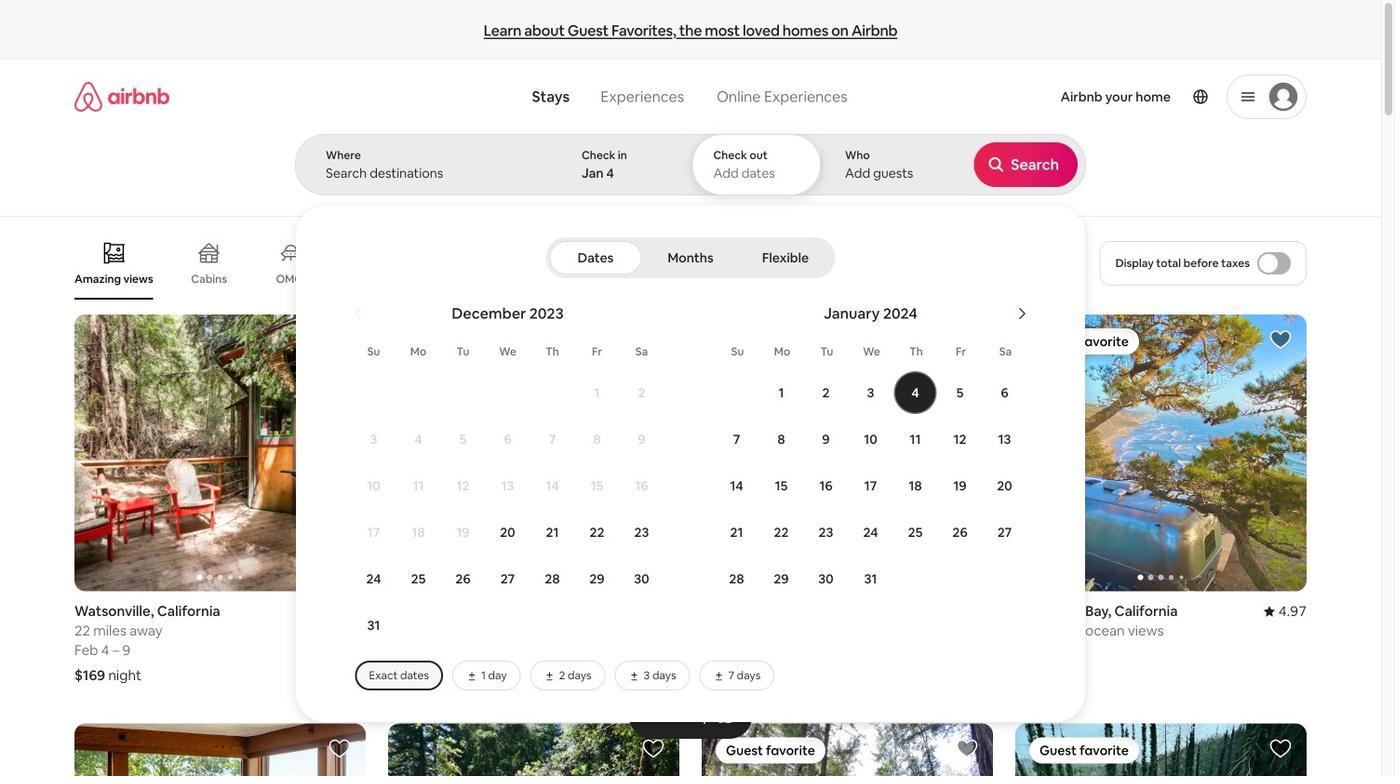 Task type: describe. For each thing, give the bounding box(es) containing it.
add to wishlist: felton, california image
[[956, 738, 978, 760]]

add to wishlist: boulder creek, california image
[[1270, 738, 1292, 760]]

add to wishlist: half moon bay, california image
[[1270, 329, 1292, 351]]

add to wishlist: santa cruz, california image
[[642, 329, 665, 351]]

add to wishlist: los gatos, california image
[[956, 329, 978, 351]]

add to wishlist: soquel, california image
[[642, 738, 665, 760]]

calendar application
[[318, 284, 1395, 653]]

what can we help you find? tab list
[[517, 76, 700, 117]]



Task type: vqa. For each thing, say whether or not it's contained in the screenshot.
Add To Wishlist: Half Moon Bay, California IMAGE
yes



Task type: locate. For each thing, give the bounding box(es) containing it.
None search field
[[295, 60, 1395, 722]]

4.97 out of 5 average rating image
[[1264, 603, 1307, 620]]

profile element
[[877, 60, 1307, 134]]

tab panel
[[295, 134, 1395, 722]]

4.89 out of 5 average rating image
[[323, 603, 366, 620]]

tab list
[[550, 237, 832, 278]]

Search destinations field
[[326, 165, 529, 182]]

group
[[74, 227, 988, 300], [74, 315, 366, 591], [388, 315, 680, 591], [702, 315, 993, 591], [1016, 315, 1307, 591], [74, 724, 366, 776], [388, 724, 680, 776], [702, 724, 993, 776], [1016, 724, 1307, 776]]

add to wishlist: aptos, california image
[[329, 738, 351, 760]]



